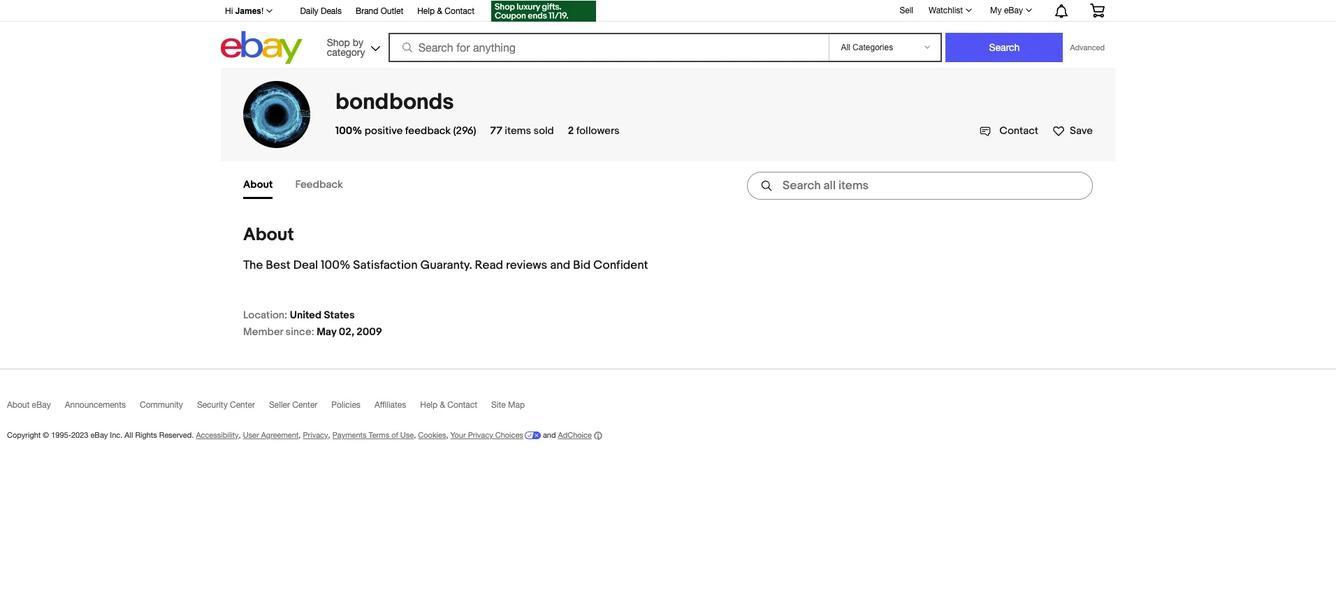 Task type: describe. For each thing, give the bounding box(es) containing it.
confident
[[593, 259, 648, 273]]

help & contact inside account navigation
[[417, 6, 475, 16]]

about ebay
[[7, 400, 51, 410]]

deals
[[321, 6, 342, 16]]

united
[[290, 309, 322, 322]]

sell
[[900, 5, 913, 15]]

©
[[43, 431, 49, 440]]

save
[[1070, 124, 1093, 138]]

security center
[[197, 400, 255, 410]]

outlet
[[381, 6, 403, 16]]

security
[[197, 400, 228, 410]]

agreement
[[261, 431, 299, 440]]

followers
[[576, 124, 620, 138]]

may
[[317, 326, 336, 339]]

james
[[235, 6, 261, 16]]

advanced
[[1070, 43, 1105, 52]]

site map link
[[491, 400, 539, 417]]

guaranty.
[[420, 259, 472, 273]]

brand
[[356, 6, 378, 16]]

rights
[[135, 431, 157, 440]]

cookies link
[[418, 431, 446, 440]]

2009
[[357, 326, 382, 339]]

4 , from the left
[[414, 431, 416, 440]]

member
[[243, 326, 283, 339]]

policies link
[[332, 400, 375, 417]]

your
[[451, 431, 466, 440]]

copyright © 1995-2023 ebay inc. all rights reserved. accessibility , user agreement , privacy , payments terms of use , cookies , your privacy choices
[[7, 431, 523, 440]]

2023
[[71, 431, 88, 440]]

about ebay link
[[7, 400, 65, 417]]

community
[[140, 400, 183, 410]]

bondbonds link
[[335, 89, 454, 116]]

the best deal 100% satisfaction guaranty.  read reviews and bid confident
[[243, 259, 648, 273]]

0 vertical spatial 100%
[[335, 124, 362, 138]]

policies
[[332, 400, 361, 410]]

states
[[324, 309, 355, 322]]

inc.
[[110, 431, 123, 440]]

shop by category button
[[321, 31, 383, 61]]

hi james !
[[225, 6, 264, 16]]

Search all items field
[[747, 172, 1093, 200]]

2 vertical spatial about
[[7, 400, 30, 410]]

all
[[125, 431, 133, 440]]

help for the topmost help & contact link
[[417, 6, 435, 16]]

1 vertical spatial help & contact
[[420, 400, 477, 410]]

location: united states member since: may 02, 2009
[[243, 309, 382, 339]]

1 vertical spatial 100%
[[321, 259, 350, 273]]

center for seller center
[[292, 400, 318, 410]]

02,
[[339, 326, 354, 339]]

payments terms of use link
[[332, 431, 414, 440]]

2
[[568, 124, 574, 138]]

deal
[[293, 259, 318, 273]]

my
[[990, 6, 1002, 15]]

Search for anything text field
[[390, 34, 826, 61]]

community link
[[140, 400, 197, 417]]

watchlist
[[929, 6, 963, 15]]

user
[[243, 431, 259, 440]]

bondbonds
[[335, 89, 454, 116]]

security center link
[[197, 400, 269, 417]]

(296)
[[453, 124, 476, 138]]

affiliates
[[375, 400, 406, 410]]

none submit inside shop by category banner
[[946, 33, 1063, 62]]

ebay for about ebay
[[32, 400, 51, 410]]

satisfaction
[[353, 259, 418, 273]]

& inside account navigation
[[437, 6, 442, 16]]

my ebay link
[[983, 2, 1039, 19]]

center for security center
[[230, 400, 255, 410]]

of
[[392, 431, 398, 440]]

use
[[400, 431, 414, 440]]

account navigation
[[217, 0, 1115, 24]]

privacy link
[[303, 431, 328, 440]]

!
[[261, 6, 264, 16]]

since:
[[286, 326, 314, 339]]

watchlist link
[[921, 2, 979, 19]]

my ebay
[[990, 6, 1023, 15]]

reserved.
[[159, 431, 194, 440]]

ebay for my ebay
[[1004, 6, 1023, 15]]

1 vertical spatial contact
[[1000, 124, 1039, 138]]

brand outlet link
[[356, 4, 403, 20]]

cookies
[[418, 431, 446, 440]]

help for bottom help & contact link
[[420, 400, 438, 410]]

site
[[491, 400, 506, 410]]

seller center link
[[269, 400, 332, 417]]

and adchoice
[[541, 431, 592, 440]]

positive
[[365, 124, 403, 138]]



Task type: vqa. For each thing, say whether or not it's contained in the screenshot.
top 100%
yes



Task type: locate. For each thing, give the bounding box(es) containing it.
help
[[417, 6, 435, 16], [420, 400, 438, 410]]

5 , from the left
[[446, 431, 448, 440]]

help & contact right outlet
[[417, 6, 475, 16]]

, left user
[[239, 431, 241, 440]]

help & contact link right outlet
[[417, 4, 475, 20]]

1 vertical spatial &
[[440, 400, 445, 410]]

, left cookies link on the bottom left of page
[[414, 431, 416, 440]]

2 privacy from the left
[[468, 431, 493, 440]]

0 horizontal spatial center
[[230, 400, 255, 410]]

0 vertical spatial help
[[417, 6, 435, 16]]

announcements
[[65, 400, 126, 410]]

1 center from the left
[[230, 400, 255, 410]]

, left privacy link
[[299, 431, 301, 440]]

2 vertical spatial contact
[[448, 400, 477, 410]]

0 horizontal spatial privacy
[[303, 431, 328, 440]]

0 vertical spatial about
[[243, 178, 273, 192]]

hi
[[225, 6, 233, 16]]

, left 'payments'
[[328, 431, 330, 440]]

about inside tab list
[[243, 178, 273, 192]]

read
[[475, 259, 503, 273]]

choices
[[495, 431, 523, 440]]

your privacy choices link
[[451, 431, 541, 440]]

adchoice
[[558, 431, 592, 440]]

contact up your
[[448, 400, 477, 410]]

help & contact link up your
[[420, 400, 491, 417]]

items
[[505, 124, 531, 138]]

feedback
[[405, 124, 451, 138]]

bondbonds image
[[243, 81, 310, 148]]

ebay inside account navigation
[[1004, 6, 1023, 15]]

and
[[550, 259, 570, 273], [543, 431, 556, 440]]

advanced link
[[1063, 34, 1112, 62]]

your shopping cart image
[[1090, 3, 1106, 17]]

contact
[[445, 6, 475, 16], [1000, 124, 1039, 138], [448, 400, 477, 410]]

and left bid
[[550, 259, 570, 273]]

brand outlet
[[356, 6, 403, 16]]

help inside account navigation
[[417, 6, 435, 16]]

2 followers
[[568, 124, 620, 138]]

user agreement link
[[243, 431, 299, 440]]

get the coupon image
[[491, 1, 596, 22]]

accessibility link
[[196, 431, 239, 440]]

the
[[243, 259, 263, 273]]

100% positive feedback (296)
[[335, 124, 476, 138]]

1 , from the left
[[239, 431, 241, 440]]

,
[[239, 431, 241, 440], [299, 431, 301, 440], [328, 431, 330, 440], [414, 431, 416, 440], [446, 431, 448, 440]]

copyright
[[7, 431, 41, 440]]

0 vertical spatial help & contact
[[417, 6, 475, 16]]

site map
[[491, 400, 525, 410]]

0 vertical spatial help & contact link
[[417, 4, 475, 20]]

about up copyright
[[7, 400, 30, 410]]

seller center
[[269, 400, 318, 410]]

& right outlet
[[437, 6, 442, 16]]

100% right deal
[[321, 259, 350, 273]]

daily deals link
[[300, 4, 342, 20]]

tab list
[[243, 173, 365, 199]]

2 vertical spatial ebay
[[90, 431, 108, 440]]

daily deals
[[300, 6, 342, 16]]

privacy down seller center link
[[303, 431, 328, 440]]

location:
[[243, 309, 288, 322]]

1 privacy from the left
[[303, 431, 328, 440]]

best
[[266, 259, 291, 273]]

100%
[[335, 124, 362, 138], [321, 259, 350, 273]]

contact right outlet
[[445, 6, 475, 16]]

category
[[327, 46, 365, 58]]

shop by category banner
[[217, 0, 1115, 68]]

about left feedback
[[243, 178, 273, 192]]

1 horizontal spatial center
[[292, 400, 318, 410]]

adchoice link
[[558, 431, 602, 440]]

contact inside account navigation
[[445, 6, 475, 16]]

help & contact
[[417, 6, 475, 16], [420, 400, 477, 410]]

77
[[490, 124, 502, 138]]

sold
[[534, 124, 554, 138]]

1 vertical spatial help & contact link
[[420, 400, 491, 417]]

ebay right my
[[1004, 6, 1023, 15]]

about up best at left top
[[243, 224, 294, 246]]

2 center from the left
[[292, 400, 318, 410]]

None submit
[[946, 33, 1063, 62]]

reviews
[[506, 259, 547, 273]]

sell link
[[894, 5, 920, 15]]

3 , from the left
[[328, 431, 330, 440]]

1 vertical spatial about
[[243, 224, 294, 246]]

1 vertical spatial ebay
[[32, 400, 51, 410]]

2 , from the left
[[299, 431, 301, 440]]

about for feedback
[[243, 178, 273, 192]]

1995-
[[51, 431, 71, 440]]

0 vertical spatial ebay
[[1004, 6, 1023, 15]]

77 items sold
[[490, 124, 554, 138]]

, left your
[[446, 431, 448, 440]]

by
[[353, 37, 363, 48]]

1 vertical spatial and
[[543, 431, 556, 440]]

0 horizontal spatial ebay
[[32, 400, 51, 410]]

1 horizontal spatial privacy
[[468, 431, 493, 440]]

contact left save button
[[1000, 124, 1039, 138]]

0 vertical spatial contact
[[445, 6, 475, 16]]

center right security
[[230, 400, 255, 410]]

center right seller
[[292, 400, 318, 410]]

shop by category
[[327, 37, 365, 58]]

help & contact up your
[[420, 400, 477, 410]]

and left the adchoice
[[543, 431, 556, 440]]

bid
[[573, 259, 591, 273]]

help up cookies
[[420, 400, 438, 410]]

accessibility
[[196, 431, 239, 440]]

feedback
[[295, 178, 343, 192]]

affiliates link
[[375, 400, 420, 417]]

about for the best deal 100% satisfaction guaranty.  read reviews and bid confident
[[243, 224, 294, 246]]

center
[[230, 400, 255, 410], [292, 400, 318, 410]]

1 vertical spatial help
[[420, 400, 438, 410]]

seller
[[269, 400, 290, 410]]

ebay left inc.
[[90, 431, 108, 440]]

0 vertical spatial &
[[437, 6, 442, 16]]

&
[[437, 6, 442, 16], [440, 400, 445, 410]]

1 horizontal spatial ebay
[[90, 431, 108, 440]]

privacy right your
[[468, 431, 493, 440]]

ebay up ©
[[32, 400, 51, 410]]

terms
[[369, 431, 389, 440]]

0 vertical spatial and
[[550, 259, 570, 273]]

tab list containing about
[[243, 173, 365, 199]]

contact link
[[980, 124, 1039, 138]]

& up cookies link on the bottom left of page
[[440, 400, 445, 410]]

daily
[[300, 6, 318, 16]]

100% left the positive
[[335, 124, 362, 138]]

ebay
[[1004, 6, 1023, 15], [32, 400, 51, 410], [90, 431, 108, 440]]

announcements link
[[65, 400, 140, 417]]

help right outlet
[[417, 6, 435, 16]]

2 horizontal spatial ebay
[[1004, 6, 1023, 15]]

privacy
[[303, 431, 328, 440], [468, 431, 493, 440]]

payments
[[332, 431, 367, 440]]



